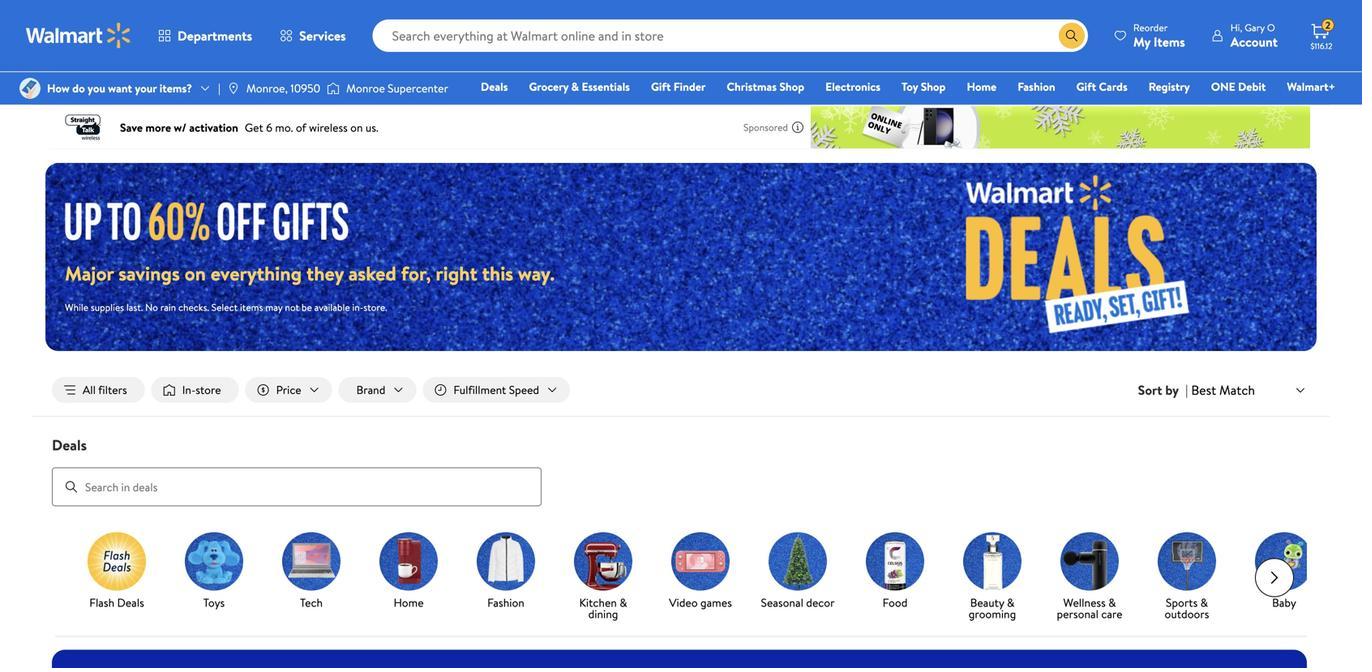 Task type: locate. For each thing, give the bounding box(es) containing it.
filters
[[98, 382, 127, 398]]

0 horizontal spatial fashion
[[487, 595, 525, 611]]

 image right 10950
[[327, 80, 340, 96]]

toys link
[[172, 532, 256, 612]]

& for dining
[[620, 595, 627, 611]]

 image for monroe supercenter
[[327, 80, 340, 96]]

0 horizontal spatial gift
[[651, 79, 671, 94]]

shop sports and outdoors. image
[[1158, 532, 1216, 591]]

rain
[[160, 300, 176, 314]]

they
[[306, 260, 344, 287]]

Deals search field
[[32, 435, 1330, 506]]

| right "by"
[[1186, 381, 1188, 399]]

1 vertical spatial |
[[1186, 381, 1188, 399]]

0 vertical spatial |
[[218, 80, 220, 96]]

in-
[[182, 382, 196, 398]]

0 horizontal spatial deals
[[52, 435, 87, 455]]

gift cards link
[[1069, 78, 1135, 95]]

| inside sort and filter section element
[[1186, 381, 1188, 399]]

seasonal decor link
[[756, 532, 840, 612]]

gift inside gift cards link
[[1077, 79, 1096, 94]]

0 horizontal spatial home link
[[367, 532, 451, 612]]

0 horizontal spatial  image
[[227, 82, 240, 95]]

& right 'sports'
[[1201, 595, 1208, 611]]

seasonal
[[761, 595, 804, 611]]

grocery
[[529, 79, 569, 94]]

beauty
[[970, 595, 1004, 611]]

1 horizontal spatial home
[[967, 79, 997, 94]]

1 horizontal spatial home link
[[960, 78, 1004, 95]]

walmart+
[[1287, 79, 1336, 94]]

shop right the "christmas"
[[780, 79, 805, 94]]

shop holiday decor. image
[[769, 532, 827, 591]]

beauty & grooming
[[969, 595, 1016, 622]]

1 horizontal spatial  image
[[327, 80, 340, 96]]

gift
[[651, 79, 671, 94], [1077, 79, 1096, 94]]

shop tech. image
[[282, 532, 341, 591]]

1 vertical spatial home link
[[367, 532, 451, 612]]

gift cards
[[1077, 79, 1128, 94]]

o
[[1267, 21, 1275, 34]]

care
[[1101, 606, 1123, 622]]

all filters
[[83, 382, 127, 398]]

0 vertical spatial home link
[[960, 78, 1004, 95]]

& for personal
[[1109, 595, 1116, 611]]

home down home image
[[394, 595, 424, 611]]

1 horizontal spatial |
[[1186, 381, 1188, 399]]

gift inside 'gift finder' link
[[651, 79, 671, 94]]

home
[[967, 79, 997, 94], [394, 595, 424, 611]]

fashion link
[[1011, 78, 1063, 95], [464, 532, 548, 612]]

1 vertical spatial fashion
[[487, 595, 525, 611]]

hi, gary o account
[[1231, 21, 1278, 51]]

home right the toy shop
[[967, 79, 997, 94]]

shop for christmas shop
[[780, 79, 805, 94]]

1 gift from the left
[[651, 79, 671, 94]]

0 vertical spatial fashion
[[1018, 79, 1055, 94]]

account
[[1231, 33, 1278, 51]]

while
[[65, 300, 88, 314]]

fulfillment
[[454, 382, 506, 398]]

best
[[1191, 381, 1216, 399]]

1 vertical spatial deals
[[52, 435, 87, 455]]

2 gift from the left
[[1077, 79, 1096, 94]]

fashion down 'shop fashion.' image
[[487, 595, 525, 611]]

beauty & grooming link
[[950, 532, 1035, 623]]

gift finder
[[651, 79, 706, 94]]

0 horizontal spatial shop
[[780, 79, 805, 94]]

| right items?
[[218, 80, 220, 96]]

1 shop from the left
[[780, 79, 805, 94]]

major
[[65, 260, 114, 287]]

items
[[240, 300, 263, 314]]

search image
[[65, 481, 78, 494]]

sponsored
[[744, 120, 788, 134]]

seasonal decor
[[761, 595, 835, 611]]

1 horizontal spatial shop
[[921, 79, 946, 94]]

& right "grocery"
[[571, 79, 579, 94]]

 image
[[19, 78, 41, 99]]

walmart black friday deals for days image
[[854, 163, 1317, 351], [65, 200, 363, 240]]

wellness & personal care link
[[1048, 532, 1132, 623]]

debit
[[1238, 79, 1266, 94]]

sports & outdoors link
[[1145, 532, 1229, 623]]

& right beauty
[[1007, 595, 1015, 611]]

deals right flash in the bottom of the page
[[117, 595, 144, 611]]

store.
[[363, 300, 387, 314]]

kitchen
[[579, 595, 617, 611]]

 image left 'monroe,'
[[227, 82, 240, 95]]

walmart+ link
[[1280, 78, 1343, 95]]

0 vertical spatial home
[[967, 79, 997, 94]]

gift left finder on the top of page
[[651, 79, 671, 94]]

shop toys. image
[[185, 532, 243, 591]]

reorder
[[1133, 21, 1168, 34]]

best match button
[[1188, 379, 1310, 401]]

this
[[482, 260, 513, 287]]

& right dining
[[620, 595, 627, 611]]

0 vertical spatial deals
[[481, 79, 508, 94]]

1 horizontal spatial fashion link
[[1011, 78, 1063, 95]]

flash
[[89, 595, 114, 611]]

deals up search icon on the left of page
[[52, 435, 87, 455]]

finder
[[674, 79, 706, 94]]

1 horizontal spatial deals
[[117, 595, 144, 611]]

& inside the sports & outdoors
[[1201, 595, 1208, 611]]

shop right toy
[[921, 79, 946, 94]]

1 horizontal spatial gift
[[1077, 79, 1096, 94]]

& inside wellness & personal care
[[1109, 595, 1116, 611]]

video
[[669, 595, 698, 611]]

& for essentials
[[571, 79, 579, 94]]

flash deals image
[[88, 532, 146, 591]]

$116.12
[[1311, 41, 1333, 51]]

items
[[1154, 33, 1185, 51]]

search icon image
[[1065, 29, 1078, 42]]

0 horizontal spatial walmart black friday deals for days image
[[65, 200, 363, 240]]

price button
[[245, 377, 332, 403]]

deals left "grocery"
[[481, 79, 508, 94]]

 image
[[327, 80, 340, 96], [227, 82, 240, 95]]

& inside beauty & grooming
[[1007, 595, 1015, 611]]

shop video games. image
[[671, 532, 730, 591]]

0 vertical spatial fashion link
[[1011, 78, 1063, 95]]

food link
[[853, 532, 937, 612]]

deals
[[481, 79, 508, 94], [52, 435, 87, 455], [117, 595, 144, 611]]

 image for monroe, 10950
[[227, 82, 240, 95]]

registry link
[[1142, 78, 1197, 95]]

0 horizontal spatial fashion link
[[464, 532, 548, 612]]

& inside kitchen & dining
[[620, 595, 627, 611]]

2 shop from the left
[[921, 79, 946, 94]]

personal
[[1057, 606, 1099, 622]]

select
[[211, 300, 238, 314]]

do
[[72, 80, 85, 96]]

gary
[[1245, 21, 1265, 34]]

shop food. image
[[866, 532, 924, 591]]

on
[[185, 260, 206, 287]]

home link
[[960, 78, 1004, 95], [367, 532, 451, 612]]

0 horizontal spatial home
[[394, 595, 424, 611]]

for,
[[401, 260, 431, 287]]

1 vertical spatial home
[[394, 595, 424, 611]]

by
[[1166, 381, 1179, 399]]

wellness & personal care
[[1057, 595, 1123, 622]]

last.
[[126, 300, 143, 314]]

baby link
[[1242, 532, 1327, 612]]

fashion left gift cards
[[1018, 79, 1055, 94]]

&
[[571, 79, 579, 94], [620, 595, 627, 611], [1007, 595, 1015, 611], [1109, 595, 1116, 611], [1201, 595, 1208, 611]]

home image
[[379, 532, 438, 591]]

|
[[218, 80, 220, 96], [1186, 381, 1188, 399]]

fashion
[[1018, 79, 1055, 94], [487, 595, 525, 611]]

brand button
[[339, 377, 416, 403]]

gift left cards
[[1077, 79, 1096, 94]]

your
[[135, 80, 157, 96]]

& right "wellness"
[[1109, 595, 1116, 611]]

all
[[83, 382, 96, 398]]



Task type: vqa. For each thing, say whether or not it's contained in the screenshot.
"Gift Finder"
yes



Task type: describe. For each thing, give the bounding box(es) containing it.
monroe
[[346, 80, 385, 96]]

sort by |
[[1138, 381, 1188, 399]]

kitchen & dining link
[[561, 532, 645, 623]]

christmas shop link
[[720, 78, 812, 95]]

2 horizontal spatial deals
[[481, 79, 508, 94]]

dining
[[588, 606, 618, 622]]

shop wellness and self-care. image
[[1061, 532, 1119, 591]]

Search in deals search field
[[52, 468, 542, 506]]

one
[[1211, 79, 1236, 94]]

deals link
[[474, 78, 515, 95]]

2 vertical spatial deals
[[117, 595, 144, 611]]

one debit link
[[1204, 78, 1273, 95]]

not
[[285, 300, 299, 314]]

flash deals link
[[75, 532, 159, 612]]

way.
[[518, 260, 555, 287]]

items?
[[159, 80, 192, 96]]

gift for gift cards
[[1077, 79, 1096, 94]]

wellness
[[1064, 595, 1106, 611]]

tech
[[300, 595, 323, 611]]

asked
[[348, 260, 396, 287]]

christmas shop
[[727, 79, 805, 94]]

all filters button
[[52, 377, 145, 403]]

monroe,
[[246, 80, 288, 96]]

departments
[[178, 27, 252, 45]]

10950
[[291, 80, 320, 96]]

fulfillment speed button
[[423, 377, 570, 403]]

services
[[299, 27, 346, 45]]

want
[[108, 80, 132, 96]]

no
[[145, 300, 158, 314]]

in-
[[352, 300, 363, 314]]

sports
[[1166, 595, 1198, 611]]

toys
[[203, 595, 225, 611]]

baby
[[1272, 595, 1297, 611]]

my
[[1133, 33, 1151, 51]]

flash deals
[[89, 595, 144, 611]]

decor
[[806, 595, 835, 611]]

one debit
[[1211, 79, 1266, 94]]

registry
[[1149, 79, 1190, 94]]

may
[[265, 300, 283, 314]]

1 horizontal spatial walmart black friday deals for days image
[[854, 163, 1317, 351]]

food
[[883, 595, 908, 611]]

walmart image
[[26, 23, 131, 49]]

1 horizontal spatial fashion
[[1018, 79, 1055, 94]]

in-store
[[182, 382, 221, 398]]

& for outdoors
[[1201, 595, 1208, 611]]

next slide for chipmodulewithimages list image
[[1255, 558, 1294, 597]]

store
[[196, 382, 221, 398]]

toy
[[902, 79, 918, 94]]

speed
[[509, 382, 539, 398]]

christmas
[[727, 79, 777, 94]]

0 horizontal spatial |
[[218, 80, 220, 96]]

sort and filter section element
[[32, 364, 1330, 416]]

monroe supercenter
[[346, 80, 448, 96]]

departments button
[[144, 16, 266, 55]]

savings
[[118, 260, 180, 287]]

brand
[[357, 382, 385, 398]]

& for grooming
[[1007, 595, 1015, 611]]

how
[[47, 80, 70, 96]]

essentials
[[582, 79, 630, 94]]

toy shop
[[902, 79, 946, 94]]

how do you want your items?
[[47, 80, 192, 96]]

supplies
[[91, 300, 124, 314]]

available
[[314, 300, 350, 314]]

sort
[[1138, 381, 1162, 399]]

Walmart Site-Wide search field
[[373, 19, 1088, 52]]

reorder my items
[[1133, 21, 1185, 51]]

2
[[1326, 18, 1331, 32]]

video games
[[669, 595, 732, 611]]

gift for gift finder
[[651, 79, 671, 94]]

hi,
[[1231, 21, 1243, 34]]

kitchen & dining
[[579, 595, 627, 622]]

games
[[701, 595, 732, 611]]

video games link
[[658, 532, 743, 612]]

price
[[276, 382, 301, 398]]

shop baby. image
[[1255, 532, 1314, 591]]

tech link
[[269, 532, 354, 612]]

Search search field
[[373, 19, 1088, 52]]

shop for toy shop
[[921, 79, 946, 94]]

everything
[[211, 260, 302, 287]]

match
[[1220, 381, 1255, 399]]

shop beauty and grooming. image
[[963, 532, 1022, 591]]

supercenter
[[388, 80, 448, 96]]

1 vertical spatial fashion link
[[464, 532, 548, 612]]

sports & outdoors
[[1165, 595, 1209, 622]]

shop fashion. image
[[477, 532, 535, 591]]

deals inside search box
[[52, 435, 87, 455]]

cards
[[1099, 79, 1128, 94]]

outdoors
[[1165, 606, 1209, 622]]

grocery & essentials link
[[522, 78, 637, 95]]

while supplies last. no rain checks. select items may not be available in-store.
[[65, 300, 387, 314]]

electronics
[[826, 79, 881, 94]]

checks.
[[178, 300, 209, 314]]

be
[[302, 300, 312, 314]]

shop kitchen and dining. image
[[574, 532, 632, 591]]

in-store button
[[151, 377, 239, 403]]

best match
[[1191, 381, 1255, 399]]

monroe, 10950
[[246, 80, 320, 96]]



